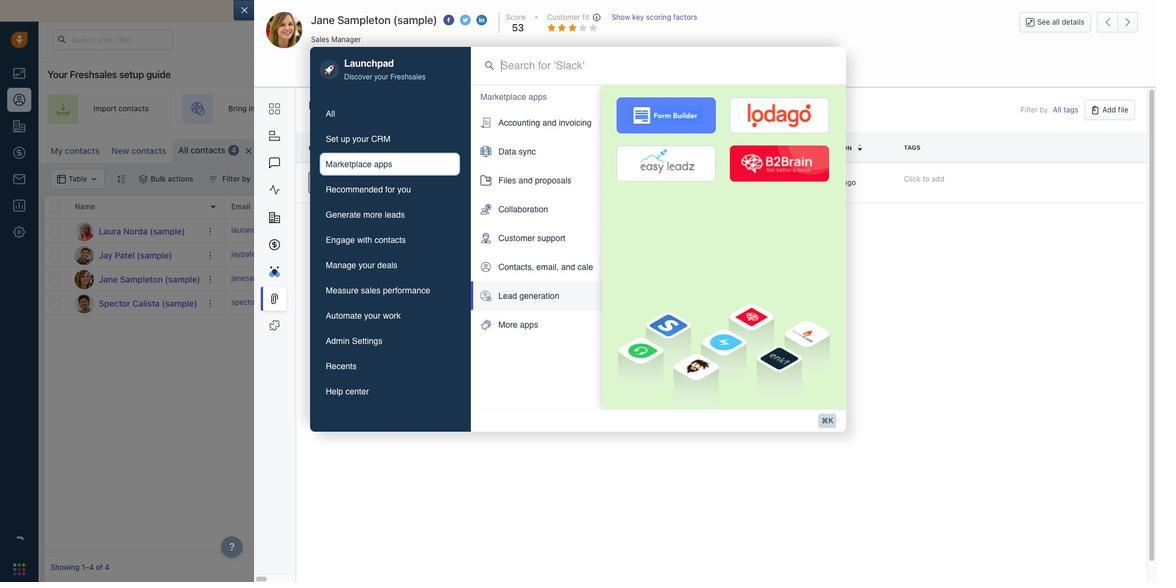 Task type: describe. For each thing, give the bounding box(es) containing it.
press-command-k-to-open-and-close element
[[818, 414, 836, 429]]

bulk actions button
[[131, 169, 201, 190]]

up for set up your crm
[[341, 135, 350, 144]]

+ add task
[[412, 299, 448, 308]]

press space to select this row. row containing 37
[[225, 220, 1150, 244]]

0 vertical spatial tags
[[904, 144, 921, 151]]

press space to select this row. row containing 18
[[225, 244, 1150, 268]]

--
[[734, 178, 741, 187]]

laura norda (sample) link
[[99, 226, 185, 238]]

added on
[[819, 144, 852, 152]]

recommended for you button
[[320, 178, 460, 201]]

email inside grid
[[231, 203, 250, 212]]

add for add file
[[1102, 105, 1116, 114]]

click for 54
[[599, 299, 616, 308]]

calista
[[132, 298, 160, 309]]

set up your sales pipeline link
[[799, 94, 956, 124]]

1 horizontal spatial sampleton
[[337, 14, 391, 26]]

invoicing
[[559, 118, 592, 128]]

all for all
[[326, 109, 335, 119]]

file for file size
[[734, 144, 747, 151]]

note
[[508, 66, 524, 75]]

0 vertical spatial in
[[875, 35, 880, 43]]

all for all contacts 4
[[178, 145, 188, 155]]

+ click to add for 37
[[593, 227, 640, 236]]

click for 18
[[599, 251, 616, 260]]

+ click to add for 50
[[593, 275, 640, 284]]

show
[[612, 13, 630, 22]]

container_wx8msf4aqz5i3rn1 image for bulk
[[139, 175, 148, 184]]

calendar
[[578, 263, 610, 272]]

marketplace apps button
[[320, 153, 460, 176]]

sampleton inside press space to select this row. row
[[120, 274, 163, 285]]

container_wx8msf4aqz5i3rn1 image inside filter by button
[[209, 175, 217, 184]]

leads inside 'button'
[[385, 210, 405, 220]]

0 horizontal spatial of
[[96, 564, 103, 573]]

0 vertical spatial james
[[564, 178, 586, 187]]

generation
[[520, 291, 559, 301]]

and right "email,"
[[561, 263, 575, 272]]

jane sampleton (sample) link
[[99, 274, 200, 286]]

spector calista (sample)
[[99, 298, 197, 309]]

see
[[1037, 17, 1050, 26]]

add for 54
[[627, 299, 640, 308]]

3 days ago
[[819, 178, 856, 187]]

score for score 53
[[506, 13, 526, 22]]

12 more... button
[[263, 143, 321, 160]]

freshworks switcher image
[[13, 564, 25, 576]]

contacts for new
[[132, 146, 166, 156]]

setup
[[119, 69, 144, 80]]

1 horizontal spatial jane sampleton (sample)
[[311, 14, 437, 26]]

lead generation
[[498, 291, 559, 301]]

row group containing 37
[[225, 220, 1150, 316]]

call link
[[360, 60, 397, 81]]

0 vertical spatial name
[[309, 144, 327, 152]]

set for set up your crm
[[326, 135, 338, 144]]

2 - from the left
[[737, 178, 741, 187]]

add deal
[[1013, 104, 1044, 113]]

customize
[[911, 145, 948, 154]]

show key scoring factors link
[[612, 12, 697, 34]]

Search your CRM... text field
[[53, 30, 173, 50]]

sales inside create sales sequence link
[[711, 104, 729, 113]]

connect your mailbox link
[[272, 5, 361, 16]]

jay patel (sample) link
[[99, 250, 172, 262]]

my
[[51, 146, 63, 156]]

by for filter by all tags
[[1040, 106, 1048, 115]]

recommended
[[326, 185, 383, 195]]

k
[[829, 417, 833, 425]]

factors
[[673, 13, 697, 22]]

2 horizontal spatial leads
[[542, 104, 561, 113]]

files for files
[[309, 99, 331, 112]]

ago
[[843, 178, 856, 187]]

files and proposals
[[498, 176, 572, 186]]

measure sales performance button
[[320, 280, 460, 303]]

you
[[397, 185, 411, 195]]

your inside manage your deals 'button'
[[359, 261, 375, 271]]

lead
[[498, 291, 517, 301]]

scoring
[[646, 13, 671, 22]]

+ for 54
[[593, 299, 597, 308]]

customer for customer fit
[[547, 13, 580, 22]]

54
[[502, 298, 514, 309]]

l image
[[75, 222, 94, 241]]

(sample) for jay patel (sample) link
[[137, 250, 172, 260]]

1 horizontal spatial jane
[[311, 14, 335, 26]]

marketplace apps inside marketplace apps button
[[326, 160, 392, 169]]

container_wx8msf4aqz5i3rn1 image for customize
[[899, 145, 908, 154]]

0 horizontal spatial james peterson
[[564, 178, 618, 187]]

50
[[502, 274, 514, 285]]

showing 1–4 of 4
[[51, 564, 109, 573]]

0 horizontal spatial leads
[[286, 104, 305, 113]]

recents
[[326, 362, 357, 372]]

1 vertical spatial 4
[[105, 564, 109, 573]]

j image
[[75, 270, 94, 289]]

measure
[[326, 286, 359, 296]]

3684945781
[[322, 298, 366, 307]]

contacts for import
[[118, 104, 149, 113]]

sales manager
[[311, 35, 361, 44]]

apps inside heading
[[529, 92, 547, 102]]

key
[[632, 13, 644, 22]]

bring
[[228, 104, 247, 113]]

sales left the data
[[706, 5, 726, 16]]

set up your sales pipeline
[[844, 104, 934, 113]]

click for 50
[[599, 275, 616, 284]]

set up your crm
[[326, 135, 390, 144]]

files
[[387, 177, 402, 186]]

customize table
[[911, 145, 967, 154]]

add for 37
[[627, 227, 640, 236]]

j image
[[75, 246, 94, 265]]

file
[[1118, 105, 1128, 114]]

manage your deals
[[326, 261, 397, 271]]

show key scoring factors
[[612, 13, 697, 22]]

table
[[950, 145, 967, 154]]

press space to select this row. row containing laura norda (sample)
[[45, 220, 225, 244]]

and left the linkedin circled icon
[[458, 5, 473, 16]]

route leads to your team
[[520, 104, 606, 113]]

sales inside 'measure sales performance' button
[[361, 286, 381, 296]]

automate
[[326, 312, 362, 321]]

create sales sequence
[[686, 104, 765, 113]]

1 horizontal spatial of
[[552, 5, 560, 16]]

work
[[322, 203, 340, 212]]

+ for 18
[[593, 251, 597, 260]]

account
[[863, 203, 893, 212]]

jaypatelsample@gmail.com
[[231, 250, 324, 259]]

email inside button
[[330, 66, 348, 75]]

4 inside all contacts 4
[[231, 146, 236, 155]]

phone
[[342, 203, 364, 212]]

more...
[[290, 146, 315, 155]]

generate more leads
[[326, 210, 405, 220]]

contacts inside "button"
[[374, 236, 406, 245]]

1 vertical spatial days
[[825, 178, 841, 187]]

set for set up your sales pipeline
[[844, 104, 856, 113]]

jaypatelsample@gmail.com + click to add
[[231, 250, 369, 259]]

0 vertical spatial sync
[[531, 5, 550, 16]]

bring in website leads
[[228, 104, 305, 113]]

3684932360
[[322, 274, 367, 283]]

janesampleton@gmail.com 3684932360
[[231, 274, 367, 283]]

jane sampleton (sample) inside grid
[[99, 274, 200, 285]]

new contacts
[[112, 146, 166, 156]]

my contacts
[[51, 146, 100, 156]]

size
[[749, 144, 763, 151]]

more apps
[[498, 320, 538, 330]]

create
[[686, 104, 709, 113]]

apps inside button
[[374, 160, 392, 169]]

marketplace apps inside list of options "list box"
[[480, 92, 547, 102]]

route
[[520, 104, 540, 113]]

marketplace inside button
[[326, 160, 372, 169]]

ends
[[857, 35, 873, 43]]

all button
[[320, 103, 460, 125]]

tab list containing all
[[320, 103, 460, 404]]

for
[[385, 185, 395, 195]]

by for filter by
[[242, 175, 251, 184]]

filter by all tags
[[1021, 106, 1078, 115]]

all contacts link
[[178, 145, 225, 157]]

how
[[336, 177, 352, 186]]

contacts, email, and calendar
[[498, 263, 610, 272]]



Task type: locate. For each thing, give the bounding box(es) containing it.
1 horizontal spatial filter
[[1021, 106, 1038, 115]]

jay
[[99, 250, 113, 260]]

all contacts 4
[[178, 145, 236, 155]]

add for add deal
[[1013, 104, 1027, 113]]

of left email
[[552, 5, 560, 16]]

import right key at top right
[[646, 5, 672, 16]]

file for file type
[[649, 144, 662, 152]]

spectorcalista@gmail.com link
[[231, 297, 321, 310]]

0 vertical spatial set
[[844, 104, 856, 113]]

marketplace apps heading
[[480, 91, 547, 103], [480, 91, 547, 103]]

data
[[498, 147, 516, 157]]

press space to select this row. row containing jay patel (sample)
[[45, 244, 225, 268]]

2 horizontal spatial container_wx8msf4aqz5i3rn1 image
[[899, 145, 908, 154]]

1 vertical spatial import
[[93, 104, 116, 113]]

sampleton down jay patel (sample) link
[[120, 274, 163, 285]]

tab list
[[320, 103, 460, 404]]

freshsales up import contacts link
[[70, 69, 117, 80]]

customer left fit
[[547, 13, 580, 22]]

0 vertical spatial sampleton
[[337, 14, 391, 26]]

sales
[[311, 35, 329, 44]]

0 horizontal spatial files
[[309, 99, 331, 112]]

contacts for all
[[191, 145, 225, 155]]

⌘ o
[[327, 147, 342, 156]]

accounting
[[498, 118, 540, 128]]

name up "l" image
[[75, 203, 95, 212]]

sync right way
[[531, 5, 550, 16]]

1 + click to add from the top
[[593, 227, 640, 236]]

add for 18
[[627, 251, 640, 260]]

contacts up filter by button
[[191, 145, 225, 155]]

your left crm
[[352, 135, 369, 144]]

in right 'bring' on the left top
[[249, 104, 255, 113]]

files for files and proposals
[[498, 176, 516, 186]]

0 vertical spatial score
[[506, 13, 526, 22]]

customer
[[547, 13, 580, 22], [498, 234, 535, 243]]

jane sampleton (sample) up "spector calista (sample)"
[[99, 274, 200, 285]]

filter for filter by all tags
[[1021, 106, 1038, 115]]

your right scoring
[[686, 5, 704, 16]]

0 horizontal spatial peterson
[[588, 178, 618, 187]]

generate
[[326, 210, 361, 220]]

press space to select this row. row containing 50
[[225, 268, 1150, 292]]

3 + click to add from the top
[[593, 275, 640, 284]]

0 horizontal spatial sampleton
[[120, 274, 163, 285]]

0 horizontal spatial filter
[[222, 175, 240, 184]]

leads
[[286, 104, 305, 113], [542, 104, 561, 113], [385, 210, 405, 220]]

⌘
[[327, 147, 334, 156], [821, 417, 829, 425]]

all right see
[[1052, 17, 1060, 26]]

1 horizontal spatial in
[[875, 35, 880, 43]]

leads right the website
[[286, 104, 305, 113]]

1 vertical spatial email
[[231, 203, 250, 212]]

file size
[[734, 144, 763, 151]]

filter left "all tags" link
[[1021, 106, 1038, 115]]

automate your work button
[[320, 305, 460, 328]]

all inside button
[[326, 109, 335, 119]]

row group containing laura norda (sample)
[[45, 220, 225, 316]]

0 vertical spatial by
[[1040, 106, 1048, 115]]

lauranordasample@gmail.com
[[231, 226, 334, 235]]

up inside button
[[341, 135, 350, 144]]

press space to select this row. row containing spector calista (sample)
[[45, 292, 225, 316]]

4 right 1–4
[[105, 564, 109, 573]]

1 vertical spatial your
[[48, 69, 68, 80]]

spectorcalista@gmail.com
[[231, 298, 321, 307]]

1 vertical spatial james
[[697, 299, 719, 308]]

set up on
[[844, 104, 856, 113]]

0 horizontal spatial add
[[418, 299, 432, 308]]

all left tags
[[1053, 106, 1062, 115]]

email down sales manager
[[330, 66, 348, 75]]

how to attach files to contacts? link
[[336, 176, 447, 189]]

marketplace apps heading inside list of options "list box"
[[480, 91, 547, 103]]

grid
[[45, 194, 1150, 554]]

mailbox
[[328, 5, 358, 16]]

file left size
[[734, 144, 747, 151]]

patel
[[115, 250, 135, 260]]

of right 1–4
[[96, 564, 103, 573]]

customer inside list of options "list box"
[[498, 234, 535, 243]]

score up the 37
[[502, 203, 523, 212]]

1 row group from the left
[[45, 220, 225, 316]]

bring in website leads link
[[183, 94, 326, 124]]

call button
[[360, 60, 397, 81]]

add inside row group
[[418, 299, 432, 308]]

data
[[729, 5, 746, 16]]

0 horizontal spatial in
[[249, 104, 255, 113]]

grid containing 37
[[45, 194, 1150, 554]]

create sales sequence link
[[640, 94, 787, 124]]

container_wx8msf4aqz5i3rn1 image left filter by
[[209, 175, 217, 184]]

+ click to add for 18
[[593, 251, 640, 260]]

filter by button
[[201, 169, 258, 190]]

sales right create
[[711, 104, 729, 113]]

tags inside grid
[[593, 203, 609, 212]]

and down route leads to your team
[[542, 118, 557, 128]]

note button
[[490, 60, 531, 81]]

1 vertical spatial customer
[[498, 234, 535, 243]]

press space to select this row. row
[[45, 220, 225, 244], [225, 220, 1150, 244], [45, 244, 225, 268], [225, 244, 1150, 268], [45, 268, 225, 292], [225, 268, 1150, 292], [45, 292, 225, 316], [225, 292, 1150, 316]]

import all your sales data link
[[646, 5, 749, 16]]

1 vertical spatial peterson
[[721, 299, 752, 308]]

0 horizontal spatial by
[[242, 175, 251, 184]]

add left task
[[418, 299, 432, 308]]

and
[[458, 5, 473, 16], [542, 118, 557, 128], [519, 176, 533, 186], [561, 263, 575, 272]]

score up the 53 button at the top left of page
[[506, 13, 526, 22]]

task
[[555, 66, 571, 75]]

your inside set up your sales pipeline link
[[869, 104, 884, 113]]

(sample) for jane sampleton (sample) link
[[165, 274, 200, 285]]

(sample) for laura norda (sample) link
[[150, 226, 185, 236]]

set up your crm button
[[320, 128, 460, 151]]

with
[[357, 236, 372, 245]]

sampleton up manager
[[337, 14, 391, 26]]

filter inside filter by button
[[222, 175, 240, 184]]

1 vertical spatial james peterson
[[697, 299, 752, 308]]

crm
[[371, 135, 390, 144]]

sales up the automate your work
[[361, 286, 381, 296]]

0 vertical spatial ⌘
[[327, 147, 334, 156]]

jane sampleton (sample) up manager
[[311, 14, 437, 26]]

and left proposals
[[519, 176, 533, 186]]

container_wx8msf4aqz5i3rn1 image inside customize table button
[[899, 145, 908, 154]]

⌘ for ⌘ k
[[821, 417, 829, 425]]

0 vertical spatial up
[[858, 104, 867, 113]]

0 vertical spatial your
[[827, 35, 841, 43]]

0 horizontal spatial name
[[75, 203, 95, 212]]

your left pipeline
[[869, 104, 884, 113]]

1 horizontal spatial days
[[891, 35, 906, 43]]

1 horizontal spatial by
[[1040, 106, 1048, 115]]

0 vertical spatial 4
[[231, 146, 236, 155]]

+ for 50
[[593, 275, 597, 284]]

1 - from the left
[[734, 178, 737, 187]]

your trial ends in 21 days
[[827, 35, 906, 43]]

0 horizontal spatial import
[[93, 104, 116, 113]]

to inside route leads to your team link
[[563, 104, 570, 113]]

your down launchpad
[[374, 73, 388, 82]]

customer for customer support
[[498, 234, 535, 243]]

s image
[[75, 294, 94, 313]]

your for your trial ends in 21 days
[[827, 35, 841, 43]]

0 vertical spatial jane
[[311, 14, 335, 26]]

files down data
[[498, 176, 516, 186]]

(sample) up "spector calista (sample)"
[[165, 274, 200, 285]]

1 vertical spatial ⌘
[[821, 417, 829, 425]]

sales
[[706, 5, 726, 16], [711, 104, 729, 113], [886, 104, 904, 113], [361, 286, 381, 296]]

your
[[827, 35, 841, 43], [48, 69, 68, 80]]

pipeline
[[906, 104, 934, 113]]

email down filter by
[[231, 203, 250, 212]]

0 vertical spatial jane sampleton (sample)
[[311, 14, 437, 26]]

freshsales up all button at top
[[390, 73, 426, 82]]

data sync
[[498, 147, 536, 157]]

by inside button
[[242, 175, 251, 184]]

contacts right new
[[132, 146, 166, 156]]

0 vertical spatial days
[[891, 35, 906, 43]]

0 horizontal spatial email
[[231, 203, 250, 212]]

your up invoicing
[[572, 104, 587, 113]]

container_wx8msf4aqz5i3rn1 image left bulk
[[139, 175, 148, 184]]

4167348672
[[322, 226, 365, 235]]

row group
[[45, 220, 225, 316], [225, 220, 1150, 316]]

0 horizontal spatial freshsales
[[70, 69, 117, 80]]

recommended for you
[[326, 185, 411, 195]]

name row
[[45, 196, 225, 220]]

days right 21
[[891, 35, 906, 43]]

0 vertical spatial james peterson
[[564, 178, 618, 187]]

help center
[[326, 387, 369, 397]]

new
[[112, 146, 129, 156]]

1 vertical spatial tags
[[593, 203, 609, 212]]

list of options list box
[[471, 85, 610, 340]]

name inside 'row'
[[75, 203, 95, 212]]

0 horizontal spatial jane sampleton (sample)
[[99, 274, 200, 285]]

press space to select this row. row containing 54
[[225, 292, 1150, 316]]

0 horizontal spatial customer
[[498, 234, 535, 243]]

click to add
[[904, 174, 944, 183]]

1 vertical spatial by
[[242, 175, 251, 184]]

added
[[819, 144, 841, 152]]

files inside list of options "list box"
[[498, 176, 516, 186]]

sync right data
[[519, 147, 536, 157]]

manage your deals button
[[320, 254, 460, 277]]

discover
[[344, 73, 372, 82]]

1–4
[[82, 564, 94, 573]]

score inside grid
[[502, 203, 523, 212]]

contacts for my
[[65, 146, 100, 156]]

cell
[[677, 220, 767, 243], [948, 220, 1150, 243], [677, 244, 767, 267], [948, 244, 1150, 267], [677, 268, 767, 291], [948, 268, 1150, 291], [948, 292, 1150, 316]]

1 vertical spatial up
[[341, 135, 350, 144]]

contacts up manage your deals 'button'
[[374, 236, 406, 245]]

sales left pipeline
[[886, 104, 904, 113]]

1 vertical spatial in
[[249, 104, 255, 113]]

work
[[383, 312, 401, 321]]

leads right more at the left top
[[385, 210, 405, 220]]

leads up accounting and invoicing on the top of the page
[[542, 104, 561, 113]]

import contacts link
[[48, 94, 170, 124]]

0 horizontal spatial tags
[[593, 203, 609, 212]]

1 horizontal spatial peterson
[[721, 299, 752, 308]]

⌘ for ⌘ o
[[327, 147, 334, 156]]

marketplace inside heading
[[480, 92, 526, 102]]

4 + click to add from the top
[[593, 299, 640, 308]]

peterson inside grid
[[721, 299, 752, 308]]

call
[[379, 66, 391, 75]]

0 horizontal spatial all
[[178, 145, 188, 155]]

your inside 'set up your crm' button
[[352, 135, 369, 144]]

add left deal
[[1013, 104, 1027, 113]]

dialog containing jane sampleton (sample)
[[234, 0, 1156, 583]]

all up actions
[[178, 145, 188, 155]]

1 horizontal spatial james peterson
[[697, 299, 752, 308]]

0 horizontal spatial set
[[326, 135, 338, 144]]

2 horizontal spatial all
[[1053, 106, 1062, 115]]

files down email button
[[309, 99, 331, 112]]

+ click to add for 54
[[593, 299, 640, 308]]

2 row group from the left
[[225, 220, 1150, 316]]

0 vertical spatial all
[[675, 5, 684, 16]]

norda
[[123, 226, 148, 236]]

janesampleton@gmail.com link
[[231, 273, 322, 286]]

1 horizontal spatial all
[[326, 109, 335, 119]]

james inside row group
[[697, 299, 719, 308]]

generate more leads button
[[320, 204, 460, 227]]

1 horizontal spatial email
[[330, 66, 348, 75]]

settings
[[352, 337, 382, 346]]

container_wx8msf4aqz5i3rn1 image left customize
[[899, 145, 908, 154]]

click for 37
[[599, 227, 616, 236]]

sampleton
[[337, 14, 391, 26], [120, 274, 163, 285]]

(sample) right norda
[[150, 226, 185, 236]]

⌘ inside press-command-k-to-open-and-close element
[[821, 417, 829, 425]]

53 button
[[509, 22, 524, 33]]

1 file from the left
[[734, 144, 747, 151]]

automate your work
[[326, 312, 401, 321]]

conversations.
[[586, 5, 644, 16]]

set inside button
[[326, 135, 338, 144]]

1 horizontal spatial tags
[[904, 144, 921, 151]]

email button
[[312, 60, 354, 81]]

name left ⌘ o
[[309, 144, 327, 152]]

proposals
[[535, 176, 572, 186]]

0 vertical spatial peterson
[[588, 178, 618, 187]]

in left 21
[[875, 35, 880, 43]]

bulk actions
[[151, 175, 193, 184]]

all right scoring
[[675, 5, 684, 16]]

your inside the automate your work button
[[364, 312, 381, 321]]

your for your freshsales setup guide
[[48, 69, 68, 80]]

1 vertical spatial files
[[498, 176, 516, 186]]

of
[[552, 5, 560, 16], [96, 564, 103, 573]]

your left "mailbox"
[[308, 5, 325, 16]]

jay patel (sample)
[[99, 250, 172, 260]]

add inside 'button'
[[1102, 105, 1116, 114]]

1 horizontal spatial set
[[844, 104, 856, 113]]

1 vertical spatial sampleton
[[120, 274, 163, 285]]

add left file
[[1102, 105, 1116, 114]]

add file button
[[1084, 100, 1135, 120]]

laura norda (sample)
[[99, 226, 185, 236]]

(sample) for spector calista (sample) link
[[162, 298, 197, 309]]

jane right j image
[[99, 274, 118, 285]]

0 horizontal spatial all
[[675, 5, 684, 16]]

18
[[502, 250, 513, 261]]

container_wx8msf4aqz5i3rn1 image inside the bulk actions button
[[139, 175, 148, 184]]

(sample) left facebook circled image
[[393, 14, 437, 26]]

1 horizontal spatial import
[[646, 5, 672, 16]]

1 horizontal spatial leads
[[385, 210, 405, 220]]

2 horizontal spatial add
[[1102, 105, 1116, 114]]

email
[[562, 5, 583, 16]]

import down your freshsales setup guide on the top left of the page
[[93, 104, 116, 113]]

0 vertical spatial import
[[646, 5, 672, 16]]

filter down all contacts 4 on the left of the page
[[222, 175, 240, 184]]

1 horizontal spatial name
[[309, 144, 327, 152]]

facebook circled image
[[443, 14, 454, 27]]

1 vertical spatial of
[[96, 564, 103, 573]]

linkedin circled image
[[476, 14, 487, 27]]

1 horizontal spatial customer
[[547, 13, 580, 22]]

contacts down setup
[[118, 104, 149, 113]]

set up ⌘ o
[[326, 135, 338, 144]]

contacts right my
[[65, 146, 100, 156]]

all up ⌘ o
[[326, 109, 335, 119]]

3684945781 link
[[322, 297, 366, 310]]

4167348672 link
[[322, 225, 365, 238]]

0 horizontal spatial container_wx8msf4aqz5i3rn1 image
[[139, 175, 148, 184]]

add for 50
[[627, 275, 640, 284]]

engage with contacts
[[326, 236, 406, 245]]

all inside button
[[1052, 17, 1060, 26]]

container_wx8msf4aqz5i3rn1 image
[[899, 145, 908, 154], [139, 175, 148, 184], [209, 175, 217, 184]]

(sample) up jane sampleton (sample) link
[[137, 250, 172, 260]]

0 vertical spatial of
[[552, 5, 560, 16]]

1 horizontal spatial 4
[[231, 146, 236, 155]]

0 vertical spatial email
[[330, 66, 348, 75]]

lauranordasample@gmail.com link
[[231, 225, 334, 238]]

0 horizontal spatial up
[[341, 135, 350, 144]]

twitter circled image
[[460, 14, 471, 27]]

jane
[[311, 14, 335, 26], [99, 274, 118, 285]]

filter by
[[222, 175, 251, 184]]

score for score
[[502, 203, 523, 212]]

help center button
[[320, 381, 460, 404]]

1 vertical spatial sync
[[519, 147, 536, 157]]

1 vertical spatial name
[[75, 203, 95, 212]]

marketplace
[[480, 92, 526, 102], [480, 92, 526, 102], [326, 160, 372, 169]]

0 horizontal spatial 4
[[105, 564, 109, 573]]

see all details button
[[1019, 12, 1091, 33]]

jane sampleton (sample)
[[311, 14, 437, 26], [99, 274, 200, 285]]

jane up sales
[[311, 14, 335, 26]]

james peterson inside row group
[[697, 299, 752, 308]]

bulk
[[151, 175, 166, 184]]

0 vertical spatial files
[[309, 99, 331, 112]]

file left type
[[649, 144, 662, 152]]

Search for 'Slack' field
[[501, 58, 832, 74]]

2 + click to add from the top
[[593, 251, 640, 260]]

1 vertical spatial jane
[[99, 274, 118, 285]]

score 53
[[506, 13, 526, 33]]

close image
[[1138, 8, 1144, 14]]

filter for filter by
[[222, 175, 240, 184]]

link
[[649, 178, 663, 187]]

+ for 37
[[593, 227, 597, 236]]

admin
[[326, 337, 350, 346]]

1 horizontal spatial files
[[498, 176, 516, 186]]

freshsales inside launchpad discover your freshsales
[[390, 73, 426, 82]]

dialog
[[234, 0, 1156, 583]]

0 horizontal spatial your
[[48, 69, 68, 80]]

1 horizontal spatial file
[[734, 144, 747, 151]]

your inside route leads to your team link
[[572, 104, 587, 113]]

1 vertical spatial all
[[1052, 17, 1060, 26]]

your left work
[[364, 312, 381, 321]]

sync inside list of options "list box"
[[519, 147, 536, 157]]

1 vertical spatial set
[[326, 135, 338, 144]]

press space to select this row. row containing jane sampleton (sample)
[[45, 268, 225, 292]]

sales inside set up your sales pipeline link
[[886, 104, 904, 113]]

1 horizontal spatial james
[[697, 299, 719, 308]]

1 vertical spatial filter
[[222, 175, 240, 184]]

spectorcalista@gmail.com 3684945781
[[231, 298, 366, 307]]

1 horizontal spatial ⌘
[[821, 417, 829, 425]]

0 vertical spatial filter
[[1021, 106, 1038, 115]]

contacts
[[118, 104, 149, 113], [191, 145, 225, 155], [65, 146, 100, 156], [132, 146, 166, 156], [374, 236, 406, 245]]

your left deals
[[359, 261, 375, 271]]

days right 3
[[825, 178, 841, 187]]

2 file from the left
[[649, 144, 662, 152]]

⌘ k
[[821, 417, 833, 425]]

customer up 18 on the top of the page
[[498, 234, 535, 243]]

0 horizontal spatial james
[[564, 178, 586, 187]]

up for set up your sales pipeline
[[858, 104, 867, 113]]

1 vertical spatial jane sampleton (sample)
[[99, 274, 200, 285]]

1 horizontal spatial freshsales
[[390, 73, 426, 82]]

4 up filter by
[[231, 146, 236, 155]]

1 vertical spatial score
[[502, 203, 523, 212]]

menu
[[602, 86, 846, 410]]

your inside launchpad discover your freshsales
[[374, 73, 388, 82]]

0 horizontal spatial days
[[825, 178, 841, 187]]

improve
[[371, 5, 403, 16]]

(sample) right "calista"
[[162, 298, 197, 309]]

1 horizontal spatial container_wx8msf4aqz5i3rn1 image
[[209, 175, 217, 184]]

add deal link
[[968, 94, 1066, 124]]

0 horizontal spatial jane
[[99, 274, 118, 285]]



Task type: vqa. For each thing, say whether or not it's contained in the screenshot.
work
yes



